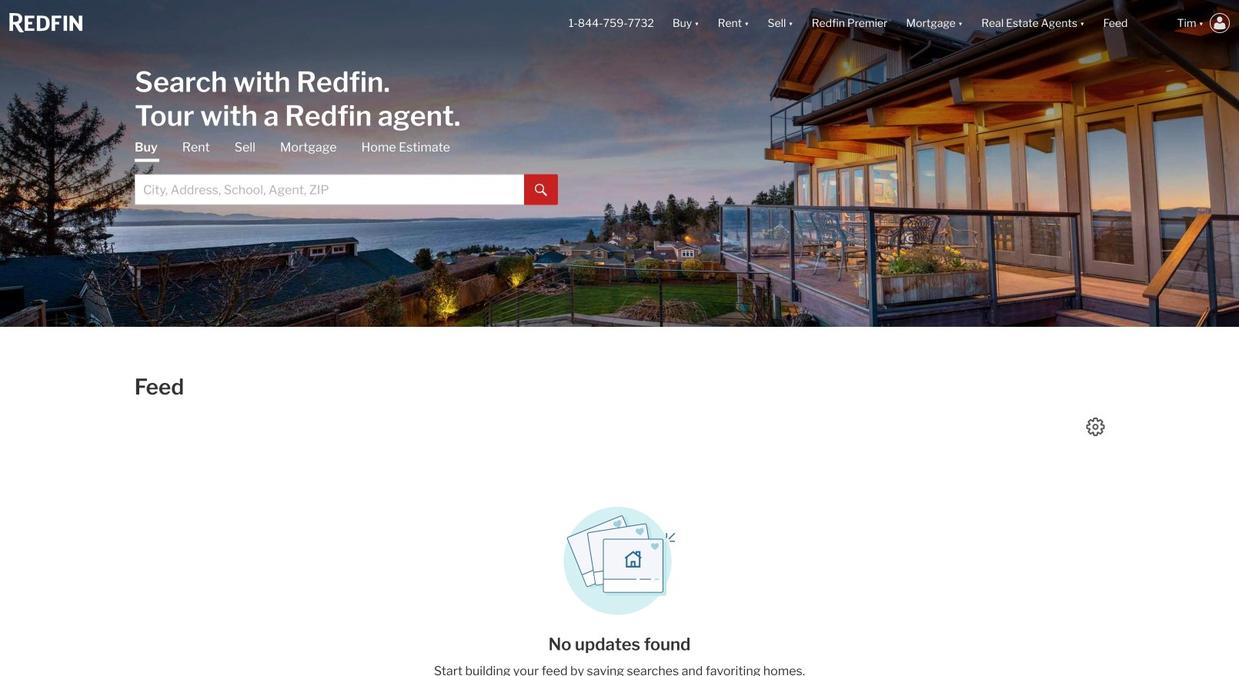 Task type: describe. For each thing, give the bounding box(es) containing it.
City, Address, School, Agent, ZIP search field
[[135, 174, 524, 205]]



Task type: vqa. For each thing, say whether or not it's contained in the screenshot.
tab list
yes



Task type: locate. For each thing, give the bounding box(es) containing it.
submit search image
[[535, 184, 548, 197]]

tab list
[[135, 139, 558, 205]]



